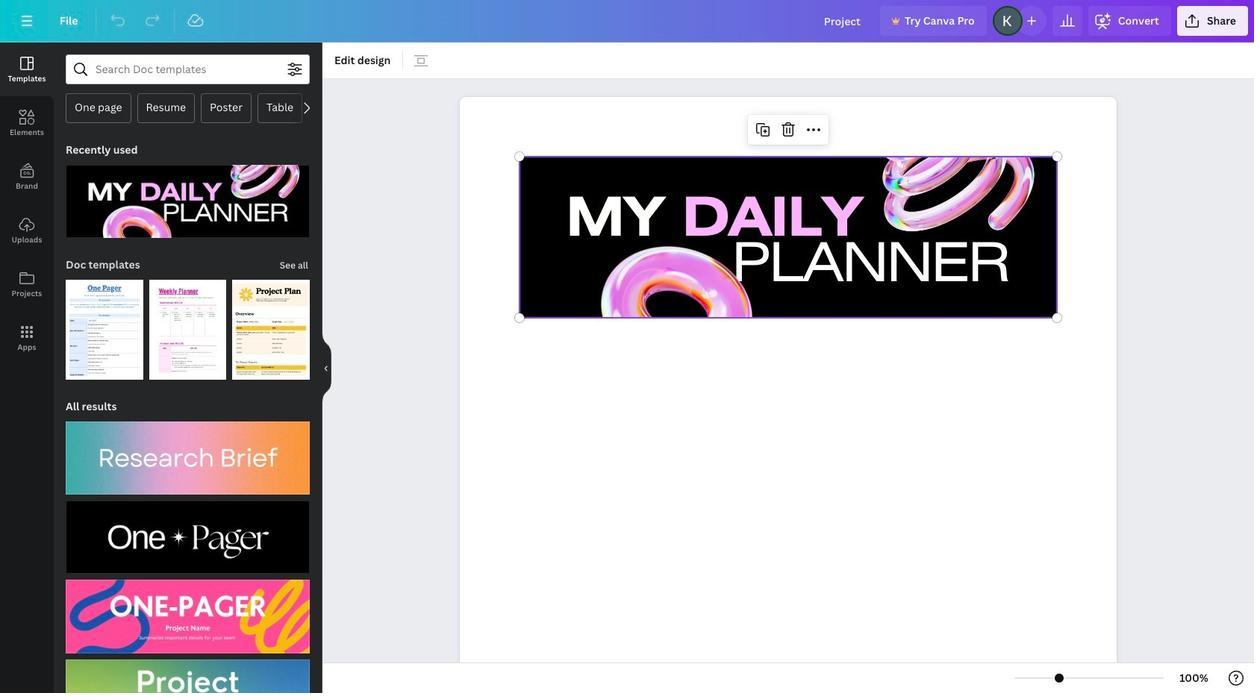 Task type: describe. For each thing, give the bounding box(es) containing it.
project overview docs banner in light green blue vibrant professional style group
[[66, 651, 310, 694]]

planner personal docs banner in black pink dark tech style group
[[66, 156, 310, 238]]

project overview/one-pager professional docs banner in black white sleek monochrome style group
[[66, 492, 310, 574]]

Search Doc templates search field
[[96, 55, 280, 84]]

research brief docs banner in orange teal pink soft pastels style group
[[66, 413, 310, 495]]

one pager doc image
[[66, 280, 143, 380]]

weekly planner doc in magenta light pink vibrant professional style image
[[149, 280, 226, 380]]

project overview/one-pager professional docs banner in black white sleek monochrome style image
[[66, 501, 310, 574]]



Task type: locate. For each thing, give the bounding box(es) containing it.
project overview docs banner in light green blue vibrant professional style image
[[66, 660, 310, 694]]

Zoom button
[[1170, 667, 1218, 691]]

project overview/one-pager professional docs banner in pink dark blue yellow playful abstract style group
[[66, 571, 310, 654]]

side panel tab list
[[0, 43, 54, 365]]

project plan doc image
[[232, 280, 310, 380]]

planner personal docs banner in black pink dark tech style image
[[66, 165, 310, 238]]

project overview/one-pager professional docs banner in pink dark blue yellow playful abstract style image
[[66, 580, 310, 654]]

project plan doc group
[[232, 271, 310, 380]]

main menu bar
[[0, 0, 1254, 43]]

hide image
[[322, 332, 331, 404]]

Design title text field
[[812, 6, 874, 36]]

research brief docs banner in orange teal pink soft pastels style image
[[66, 422, 310, 495]]

weekly planner doc in magenta light pink vibrant professional style group
[[149, 271, 226, 380]]

None text field
[[460, 89, 1117, 694]]

one pager doc group
[[66, 271, 143, 380]]



Task type: vqa. For each thing, say whether or not it's contained in the screenshot.
'Project Overview/One-Pager Professional Docs Banner in Black White Sleek Monochrome Style' "group"
yes



